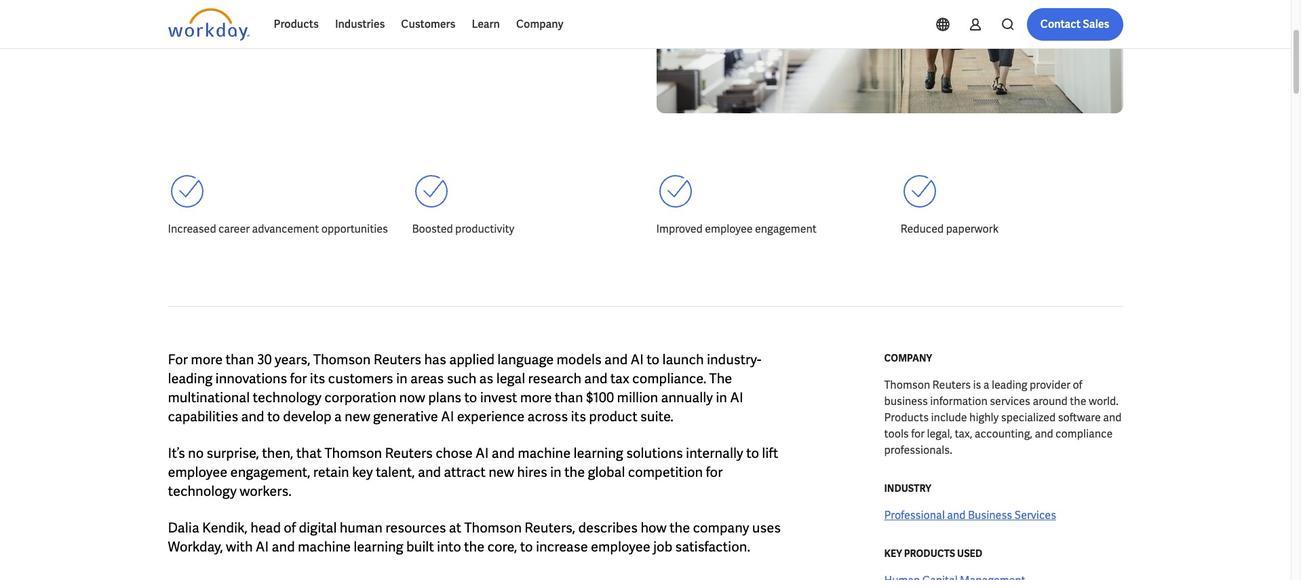 Task type: locate. For each thing, give the bounding box(es) containing it.
professional and business services
[[884, 508, 1057, 522]]

company
[[884, 352, 932, 364]]

1 vertical spatial its
[[571, 408, 586, 425]]

reuters inside the for more than 30 years, thomson reuters has applied language models and ai to launch industry- leading innovations for its customers in areas such as legal research and tax compliance. the multinational technology corporation now plans to invest more than $100 million annually in ai capabilities and to develop a new generative ai experience across its product suite.
[[374, 351, 422, 368]]

to left lift
[[746, 444, 759, 462]]

1 horizontal spatial than
[[555, 389, 583, 406]]

key products used
[[884, 548, 983, 560]]

1 vertical spatial in
[[716, 389, 727, 406]]

0 horizontal spatial employee
[[168, 463, 228, 481]]

employee
[[705, 222, 753, 236], [168, 463, 228, 481], [591, 538, 651, 556]]

0 vertical spatial for
[[290, 370, 307, 387]]

information
[[930, 394, 988, 408]]

employee right 'improved'
[[705, 222, 753, 236]]

then,
[[262, 444, 293, 462]]

1 vertical spatial more
[[520, 389, 552, 406]]

1 horizontal spatial products
[[884, 411, 929, 425]]

contact sales
[[1041, 17, 1110, 31]]

satisfaction.
[[676, 538, 750, 556]]

new down the corporation
[[345, 408, 370, 425]]

0 vertical spatial its
[[310, 370, 325, 387]]

2 vertical spatial reuters
[[385, 444, 433, 462]]

thomson inside thomson reuters is a leading provider of business information services around the world. products include highly specialized software and tools for legal, tax, accounting, and compliance professionals.
[[884, 378, 930, 392]]

invest
[[480, 389, 517, 406]]

leading down the for
[[168, 370, 213, 387]]

and down chose
[[418, 463, 441, 481]]

increased career advancement opportunities
[[168, 222, 388, 236]]

to right core,
[[520, 538, 533, 556]]

1 vertical spatial a
[[334, 408, 342, 425]]

engagement,
[[230, 463, 310, 481]]

models
[[557, 351, 602, 368]]

employee down the describes at the bottom
[[591, 538, 651, 556]]

thomson up business
[[884, 378, 930, 392]]

ai down head
[[256, 538, 269, 556]]

a right the is
[[984, 378, 990, 392]]

new left the hires
[[489, 463, 514, 481]]

0 horizontal spatial learning
[[354, 538, 404, 556]]

it's
[[168, 444, 185, 462]]

learning
[[574, 444, 624, 462], [354, 538, 404, 556]]

0 horizontal spatial than
[[226, 351, 254, 368]]

improved
[[656, 222, 703, 236]]

learning inside dalia kendik, head of digital human resources at thomson reuters, describes how the company uses workday, with ai and machine learning built into the core, to increase employee job satisfaction.
[[354, 538, 404, 556]]

1 vertical spatial machine
[[298, 538, 351, 556]]

more up across
[[520, 389, 552, 406]]

0 vertical spatial than
[[226, 351, 254, 368]]

hires
[[517, 463, 547, 481]]

with
[[226, 538, 253, 556]]

1 horizontal spatial learning
[[574, 444, 624, 462]]

1 horizontal spatial of
[[1073, 378, 1083, 392]]

its down 'years,'
[[310, 370, 325, 387]]

1 vertical spatial technology
[[168, 482, 237, 500]]

leading
[[168, 370, 213, 387], [992, 378, 1028, 392]]

learning down human
[[354, 538, 404, 556]]

services
[[990, 394, 1031, 408]]

0 horizontal spatial a
[[334, 408, 342, 425]]

1 horizontal spatial employee
[[591, 538, 651, 556]]

the left global
[[565, 463, 585, 481]]

and inside dalia kendik, head of digital human resources at thomson reuters, describes how the company uses workday, with ai and machine learning built into the core, to increase employee job satisfaction.
[[272, 538, 295, 556]]

for down internally
[[706, 463, 723, 481]]

dalia
[[168, 519, 199, 537]]

learning inside it's no surprise, then, that thomson reuters chose ai and machine learning solutions internally to lift employee engagement, retain key talent, and attract new hires in the global competition for technology workers.
[[574, 444, 624, 462]]

ai inside it's no surprise, then, that thomson reuters chose ai and machine learning solutions internally to lift employee engagement, retain key talent, and attract new hires in the global competition for technology workers.
[[476, 444, 489, 462]]

1 horizontal spatial technology
[[253, 389, 322, 406]]

learning up global
[[574, 444, 624, 462]]

the
[[1070, 394, 1087, 408], [565, 463, 585, 481], [670, 519, 690, 537], [464, 538, 485, 556]]

attract
[[444, 463, 486, 481]]

products left industries
[[274, 17, 319, 31]]

products button
[[266, 8, 327, 41]]

0 horizontal spatial machine
[[298, 538, 351, 556]]

0 horizontal spatial leading
[[168, 370, 213, 387]]

internally
[[686, 444, 744, 462]]

go to the homepage image
[[168, 8, 249, 41]]

reuters up areas
[[374, 351, 422, 368]]

now
[[399, 389, 425, 406]]

to inside dalia kendik, head of digital human resources at thomson reuters, describes how the company uses workday, with ai and machine learning built into the core, to increase employee job satisfaction.
[[520, 538, 533, 556]]

0 vertical spatial a
[[984, 378, 990, 392]]

than
[[226, 351, 254, 368], [555, 389, 583, 406]]

0 vertical spatial products
[[274, 17, 319, 31]]

around
[[1033, 394, 1068, 408]]

1 horizontal spatial machine
[[518, 444, 571, 462]]

0 horizontal spatial in
[[396, 370, 408, 387]]

in right the hires
[[550, 463, 562, 481]]

sales
[[1083, 17, 1110, 31]]

products down business
[[884, 411, 929, 425]]

2 vertical spatial in
[[550, 463, 562, 481]]

company
[[516, 17, 564, 31]]

increase
[[536, 538, 588, 556]]

new
[[345, 408, 370, 425], [489, 463, 514, 481]]

reduced paperwork
[[901, 222, 999, 236]]

talent,
[[376, 463, 415, 481]]

0 vertical spatial new
[[345, 408, 370, 425]]

the right into
[[464, 538, 485, 556]]

million
[[617, 389, 658, 406]]

more
[[191, 351, 223, 368], [520, 389, 552, 406]]

boosted productivity
[[412, 222, 514, 236]]

its down the $100
[[571, 408, 586, 425]]

ai
[[631, 351, 644, 368], [730, 389, 743, 406], [441, 408, 454, 425], [476, 444, 489, 462], [256, 538, 269, 556]]

has
[[424, 351, 446, 368]]

industry
[[884, 482, 932, 495]]

2 vertical spatial for
[[706, 463, 723, 481]]

0 horizontal spatial of
[[284, 519, 296, 537]]

thomson up core,
[[464, 519, 522, 537]]

0 horizontal spatial for
[[290, 370, 307, 387]]

technology
[[253, 389, 322, 406], [168, 482, 237, 500]]

reuters for it's no surprise, then, that thomson reuters chose ai and machine learning solutions internally to lift employee engagement, retain key talent, and attract new hires in the global competition for technology workers.
[[385, 444, 433, 462]]

more right the for
[[191, 351, 223, 368]]

in
[[396, 370, 408, 387], [716, 389, 727, 406], [550, 463, 562, 481]]

to
[[647, 351, 660, 368], [464, 389, 477, 406], [267, 408, 280, 425], [746, 444, 759, 462], [520, 538, 533, 556]]

kendik,
[[202, 519, 248, 537]]

the up software
[[1070, 394, 1087, 408]]

0 vertical spatial employee
[[705, 222, 753, 236]]

key
[[884, 548, 902, 560]]

experience
[[457, 408, 525, 425]]

core,
[[488, 538, 517, 556]]

reuters up the 'talent,'
[[385, 444, 433, 462]]

machine inside it's no surprise, then, that thomson reuters chose ai and machine learning solutions internally to lift employee engagement, retain key talent, and attract new hires in the global competition for technology workers.
[[518, 444, 571, 462]]

leading up services
[[992, 378, 1028, 392]]

in inside it's no surprise, then, that thomson reuters chose ai and machine learning solutions internally to lift employee engagement, retain key talent, and attract new hires in the global competition for technology workers.
[[550, 463, 562, 481]]

language
[[498, 351, 554, 368]]

and left business
[[947, 508, 966, 522]]

professionals.
[[884, 443, 953, 457]]

customers
[[401, 17, 456, 31]]

machine down digital
[[298, 538, 351, 556]]

0 horizontal spatial products
[[274, 17, 319, 31]]

include
[[931, 411, 967, 425]]

new inside the for more than 30 years, thomson reuters has applied language models and ai to launch industry- leading innovations for its customers in areas such as legal research and tax compliance. the multinational technology corporation now plans to invest more than $100 million annually in ai capabilities and to develop a new generative ai experience across its product suite.
[[345, 408, 370, 425]]

professional
[[884, 508, 945, 522]]

plans
[[428, 389, 462, 406]]

of inside dalia kendik, head of digital human resources at thomson reuters, describes how the company uses workday, with ai and machine learning built into the core, to increase employee job satisfaction.
[[284, 519, 296, 537]]

than up 'innovations'
[[226, 351, 254, 368]]

products inside dropdown button
[[274, 17, 319, 31]]

specialized
[[1001, 411, 1056, 425]]

2 horizontal spatial for
[[911, 427, 925, 441]]

that
[[296, 444, 322, 462]]

products
[[904, 548, 956, 560]]

2 horizontal spatial in
[[716, 389, 727, 406]]

1 horizontal spatial in
[[550, 463, 562, 481]]

1 vertical spatial for
[[911, 427, 925, 441]]

0 vertical spatial more
[[191, 351, 223, 368]]

of right the provider
[[1073, 378, 1083, 392]]

0 horizontal spatial more
[[191, 351, 223, 368]]

tax,
[[955, 427, 973, 441]]

than down research
[[555, 389, 583, 406]]

0 vertical spatial technology
[[253, 389, 322, 406]]

thomson up key
[[325, 444, 382, 462]]

in up now
[[396, 370, 408, 387]]

thomson up customers
[[313, 351, 371, 368]]

0 vertical spatial learning
[[574, 444, 624, 462]]

how
[[641, 519, 667, 537]]

machine up the hires
[[518, 444, 571, 462]]

technology up develop
[[253, 389, 322, 406]]

product
[[589, 408, 638, 425]]

1 vertical spatial learning
[[354, 538, 404, 556]]

1 horizontal spatial leading
[[992, 378, 1028, 392]]

and
[[605, 351, 628, 368], [584, 370, 608, 387], [241, 408, 264, 425], [1103, 411, 1122, 425], [1035, 427, 1054, 441], [492, 444, 515, 462], [418, 463, 441, 481], [947, 508, 966, 522], [272, 538, 295, 556]]

corporation
[[325, 389, 396, 406]]

0 vertical spatial of
[[1073, 378, 1083, 392]]

and down head
[[272, 538, 295, 556]]

1 vertical spatial of
[[284, 519, 296, 537]]

the up job
[[670, 519, 690, 537]]

of right head
[[284, 519, 296, 537]]

2 vertical spatial employee
[[591, 538, 651, 556]]

technology inside it's no surprise, then, that thomson reuters chose ai and machine learning solutions internally to lift employee engagement, retain key talent, and attract new hires in the global competition for technology workers.
[[168, 482, 237, 500]]

1 horizontal spatial a
[[984, 378, 990, 392]]

for inside thomson reuters is a leading provider of business information services around the world. products include highly specialized software and tools for legal, tax, accounting, and compliance professionals.
[[911, 427, 925, 441]]

for
[[290, 370, 307, 387], [911, 427, 925, 441], [706, 463, 723, 481]]

0 vertical spatial in
[[396, 370, 408, 387]]

0 horizontal spatial technology
[[168, 482, 237, 500]]

industry-
[[707, 351, 762, 368]]

for more than 30 years, thomson reuters has applied language models and ai to launch industry- leading innovations for its customers in areas such as legal research and tax compliance. the multinational technology corporation now plans to invest more than $100 million annually in ai capabilities and to develop a new generative ai experience across its product suite.
[[168, 351, 762, 425]]

areas
[[410, 370, 444, 387]]

a inside the for more than 30 years, thomson reuters has applied language models and ai to launch industry- leading innovations for its customers in areas such as legal research and tax compliance. the multinational technology corporation now plans to invest more than $100 million annually in ai capabilities and to develop a new generative ai experience across its product suite.
[[334, 408, 342, 425]]

products
[[274, 17, 319, 31], [884, 411, 929, 425]]

key
[[352, 463, 373, 481]]

reuters inside it's no surprise, then, that thomson reuters chose ai and machine learning solutions internally to lift employee engagement, retain key talent, and attract new hires in the global competition for technology workers.
[[385, 444, 433, 462]]

1 vertical spatial reuters
[[933, 378, 971, 392]]

0 vertical spatial machine
[[518, 444, 571, 462]]

1 horizontal spatial more
[[520, 389, 552, 406]]

1 horizontal spatial for
[[706, 463, 723, 481]]

and up the $100
[[584, 370, 608, 387]]

a down the corporation
[[334, 408, 342, 425]]

1 vertical spatial new
[[489, 463, 514, 481]]

ai up attract
[[476, 444, 489, 462]]

in down the
[[716, 389, 727, 406]]

as
[[479, 370, 494, 387]]

for up professionals.
[[911, 427, 925, 441]]

1 horizontal spatial new
[[489, 463, 514, 481]]

solutions
[[626, 444, 683, 462]]

1 vertical spatial products
[[884, 411, 929, 425]]

reuters up information
[[933, 378, 971, 392]]

for down 'years,'
[[290, 370, 307, 387]]

thomson inside the for more than 30 years, thomson reuters has applied language models and ai to launch industry- leading innovations for its customers in areas such as legal research and tax compliance. the multinational technology corporation now plans to invest more than $100 million annually in ai capabilities and to develop a new generative ai experience across its product suite.
[[313, 351, 371, 368]]

employee down no
[[168, 463, 228, 481]]

for
[[168, 351, 188, 368]]

2 horizontal spatial employee
[[705, 222, 753, 236]]

for inside the for more than 30 years, thomson reuters has applied language models and ai to launch industry- leading innovations for its customers in areas such as legal research and tax compliance. the multinational technology corporation now plans to invest more than $100 million annually in ai capabilities and to develop a new generative ai experience across its product suite.
[[290, 370, 307, 387]]

technology down no
[[168, 482, 237, 500]]

0 horizontal spatial new
[[345, 408, 370, 425]]

0 vertical spatial reuters
[[374, 351, 422, 368]]

reuters,
[[525, 519, 576, 537]]

thomson
[[313, 351, 371, 368], [884, 378, 930, 392], [325, 444, 382, 462], [464, 519, 522, 537]]

1 vertical spatial employee
[[168, 463, 228, 481]]



Task type: vqa. For each thing, say whether or not it's contained in the screenshot.
It's
yes



Task type: describe. For each thing, give the bounding box(es) containing it.
improved employee engagement
[[656, 222, 817, 236]]

contact sales link
[[1027, 8, 1123, 41]]

software
[[1058, 411, 1101, 425]]

1 horizontal spatial its
[[571, 408, 586, 425]]

$100
[[586, 389, 614, 406]]

thomson inside it's no surprise, then, that thomson reuters chose ai and machine learning solutions internally to lift employee engagement, retain key talent, and attract new hires in the global competition for technology workers.
[[325, 444, 382, 462]]

company
[[693, 519, 749, 537]]

career
[[219, 222, 250, 236]]

thomson inside dalia kendik, head of digital human resources at thomson reuters, describes how the company uses workday, with ai and machine learning built into the core, to increase employee job satisfaction.
[[464, 519, 522, 537]]

compliance
[[1056, 427, 1113, 441]]

reuters inside thomson reuters is a leading provider of business information services around the world. products include highly specialized software and tools for legal, tax, accounting, and compliance professionals.
[[933, 378, 971, 392]]

the
[[709, 370, 732, 387]]

legal,
[[927, 427, 953, 441]]

human
[[340, 519, 383, 537]]

capabilities
[[168, 408, 238, 425]]

at
[[449, 519, 462, 537]]

workers.
[[240, 482, 292, 500]]

the inside thomson reuters is a leading provider of business information services around the world. products include highly specialized software and tools for legal, tax, accounting, and compliance professionals.
[[1070, 394, 1087, 408]]

develop
[[283, 408, 332, 425]]

research
[[528, 370, 582, 387]]

generative
[[373, 408, 438, 425]]

resources
[[386, 519, 446, 537]]

productivity
[[455, 222, 514, 236]]

business
[[968, 508, 1012, 522]]

machine inside dalia kendik, head of digital human resources at thomson reuters, describes how the company uses workday, with ai and machine learning built into the core, to increase employee job satisfaction.
[[298, 538, 351, 556]]

30
[[257, 351, 272, 368]]

ai inside dalia kendik, head of digital human resources at thomson reuters, describes how the company uses workday, with ai and machine learning built into the core, to increase employee job satisfaction.
[[256, 538, 269, 556]]

such
[[447, 370, 477, 387]]

learn
[[472, 17, 500, 31]]

annually
[[661, 389, 713, 406]]

technology inside the for more than 30 years, thomson reuters has applied language models and ai to launch industry- leading innovations for its customers in areas such as legal research and tax compliance. the multinational technology corporation now plans to invest more than $100 million annually in ai capabilities and to develop a new generative ai experience across its product suite.
[[253, 389, 322, 406]]

and up "tax"
[[605, 351, 628, 368]]

surprise,
[[207, 444, 259, 462]]

business
[[884, 394, 928, 408]]

leading inside the for more than 30 years, thomson reuters has applied language models and ai to launch industry- leading innovations for its customers in areas such as legal research and tax compliance. the multinational technology corporation now plans to invest more than $100 million annually in ai capabilities and to develop a new generative ai experience across its product suite.
[[168, 370, 213, 387]]

a inside thomson reuters is a leading provider of business information services around the world. products include highly specialized software and tools for legal, tax, accounting, and compliance professionals.
[[984, 378, 990, 392]]

products inside thomson reuters is a leading provider of business information services around the world. products include highly specialized software and tools for legal, tax, accounting, and compliance professionals.
[[884, 411, 929, 425]]

launch
[[663, 351, 704, 368]]

ai up compliance.
[[631, 351, 644, 368]]

used
[[957, 548, 983, 560]]

global
[[588, 463, 625, 481]]

increased
[[168, 222, 216, 236]]

ai down plans
[[441, 408, 454, 425]]

industries button
[[327, 8, 393, 41]]

industries
[[335, 17, 385, 31]]

and down experience
[[492, 444, 515, 462]]

professional and business services link
[[884, 508, 1057, 524]]

customers
[[328, 370, 393, 387]]

the inside it's no surprise, then, that thomson reuters chose ai and machine learning solutions internally to lift employee engagement, retain key talent, and attract new hires in the global competition for technology workers.
[[565, 463, 585, 481]]

leading inside thomson reuters is a leading provider of business information services around the world. products include highly specialized software and tools for legal, tax, accounting, and compliance professionals.
[[992, 378, 1028, 392]]

accounting,
[[975, 427, 1033, 441]]

job
[[653, 538, 673, 556]]

it's no surprise, then, that thomson reuters chose ai and machine learning solutions internally to lift employee engagement, retain key talent, and attract new hires in the global competition for technology workers.
[[168, 444, 779, 500]]

boosted
[[412, 222, 453, 236]]

learn button
[[464, 8, 508, 41]]

to up compliance.
[[647, 351, 660, 368]]

head
[[251, 519, 281, 537]]

reduced
[[901, 222, 944, 236]]

new inside it's no surprise, then, that thomson reuters chose ai and machine learning solutions internally to lift employee engagement, retain key talent, and attract new hires in the global competition for technology workers.
[[489, 463, 514, 481]]

uses
[[752, 519, 781, 537]]

suite.
[[641, 408, 674, 425]]

engagement
[[755, 222, 817, 236]]

ai down the
[[730, 389, 743, 406]]

to down such
[[464, 389, 477, 406]]

customers button
[[393, 8, 464, 41]]

0 horizontal spatial its
[[310, 370, 325, 387]]

digital
[[299, 519, 337, 537]]

to left develop
[[267, 408, 280, 425]]

company button
[[508, 8, 572, 41]]

thomson reuters is a leading provider of business information services around the world. products include highly specialized software and tools for legal, tax, accounting, and compliance professionals.
[[884, 378, 1122, 457]]

and down 'innovations'
[[241, 408, 264, 425]]

compliance.
[[632, 370, 707, 387]]

chose
[[436, 444, 473, 462]]

describes
[[578, 519, 638, 537]]

employee inside it's no surprise, then, that thomson reuters chose ai and machine learning solutions internally to lift employee engagement, retain key talent, and attract new hires in the global competition for technology workers.
[[168, 463, 228, 481]]

and down specialized
[[1035, 427, 1054, 441]]

applied
[[449, 351, 495, 368]]

dalia kendik, head of digital human resources at thomson reuters, describes how the company uses workday, with ai and machine learning built into the core, to increase employee job satisfaction.
[[168, 519, 781, 556]]

1 vertical spatial than
[[555, 389, 583, 406]]

competition
[[628, 463, 703, 481]]

of inside thomson reuters is a leading provider of business information services around the world. products include highly specialized software and tools for legal, tax, accounting, and compliance professionals.
[[1073, 378, 1083, 392]]

to inside it's no surprise, then, that thomson reuters chose ai and machine learning solutions internally to lift employee engagement, retain key talent, and attract new hires in the global competition for technology workers.
[[746, 444, 759, 462]]

lift
[[762, 444, 779, 462]]

into
[[437, 538, 461, 556]]

innovations
[[216, 370, 287, 387]]

and down world.
[[1103, 411, 1122, 425]]

for inside it's no surprise, then, that thomson reuters chose ai and machine learning solutions internally to lift employee engagement, retain key talent, and attract new hires in the global competition for technology workers.
[[706, 463, 723, 481]]

paperwork
[[946, 222, 999, 236]]

employee inside dalia kendik, head of digital human resources at thomson reuters, describes how the company uses workday, with ai and machine learning built into the core, to increase employee job satisfaction.
[[591, 538, 651, 556]]

reuters for for more than 30 years, thomson reuters has applied language models and ai to launch industry- leading innovations for its customers in areas such as legal research and tax compliance. the multinational technology corporation now plans to invest more than $100 million annually in ai capabilities and to develop a new generative ai experience across its product suite.
[[374, 351, 422, 368]]

advancement
[[252, 222, 319, 236]]

provider
[[1030, 378, 1071, 392]]

tools
[[884, 427, 909, 441]]

no
[[188, 444, 204, 462]]



